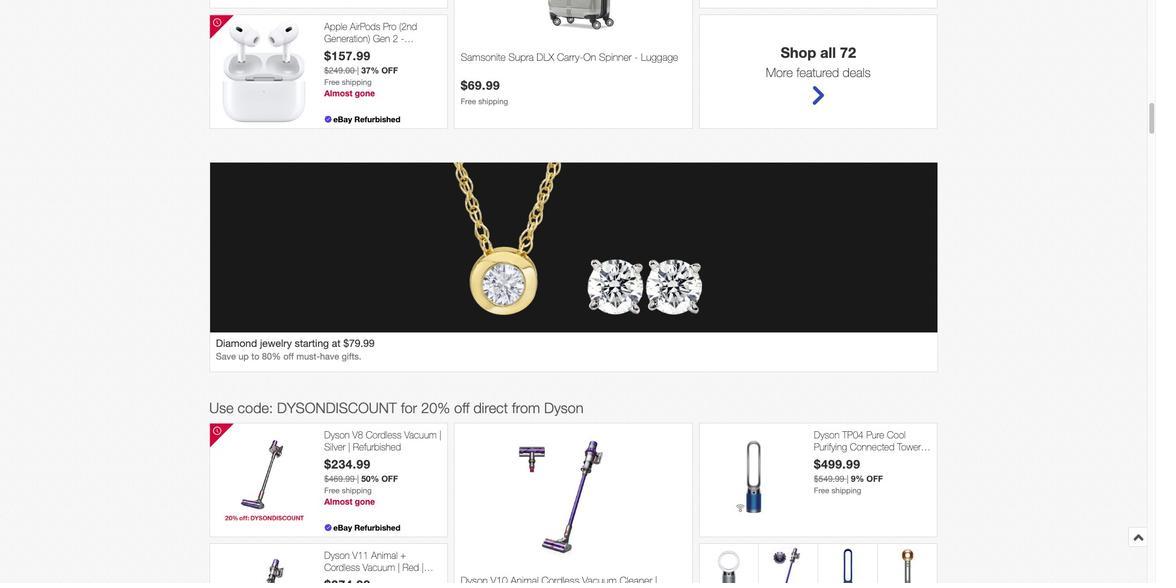 Task type: locate. For each thing, give the bounding box(es) containing it.
| left 50%
[[357, 474, 359, 484]]

animal
[[371, 550, 398, 561]]

1 almost from the top
[[324, 88, 353, 98]]

gifts.
[[342, 351, 362, 362]]

0 vertical spatial ebay refurbished
[[333, 115, 401, 124]]

dyson up silver
[[324, 430, 350, 441]]

72
[[840, 44, 857, 61]]

free inside $157.99 $249.00 | 37% off free shipping almost gone
[[324, 78, 340, 87]]

9%
[[851, 473, 865, 484]]

gone inside $157.99 $249.00 | 37% off free shipping almost gone
[[355, 88, 375, 98]]

dyson inside dyson v11 animal + cordless vacuum | red | certified refurbished
[[324, 550, 350, 561]]

off inside $157.99 $249.00 | 37% off free shipping almost gone
[[382, 65, 398, 75]]

$249.00
[[324, 66, 355, 75]]

$157.99
[[324, 48, 371, 63]]

pure
[[867, 430, 885, 441]]

- inside samsonite supra dlx carry-on spinner - luggage link
[[635, 51, 638, 63]]

1 vertical spatial -
[[635, 51, 638, 63]]

$499.99 $549.99 | 9% off free shipping
[[814, 456, 883, 495]]

almost down $249.00
[[324, 88, 353, 98]]

0 vertical spatial cordless
[[366, 430, 402, 441]]

refurbished down v8
[[353, 441, 401, 452]]

ebay refurbished
[[333, 115, 401, 124], [333, 523, 401, 533]]

free
[[324, 78, 340, 87], [461, 97, 476, 106], [324, 486, 340, 495], [814, 486, 830, 495]]

refurbished
[[354, 115, 401, 124], [353, 441, 401, 452], [354, 523, 401, 533], [360, 573, 408, 583]]

0 horizontal spatial cordless
[[324, 562, 360, 573]]

2 almost from the top
[[324, 496, 353, 506]]

1 horizontal spatial -
[[635, 51, 638, 63]]

dyson for dyson tp04 pure cool purifying connected tower fan | new | previous gen
[[814, 430, 840, 441]]

off right 50%
[[382, 473, 398, 484]]

almost
[[324, 88, 353, 98], [324, 496, 353, 506]]

0 vertical spatial ebay
[[333, 115, 352, 124]]

vacuum inside dyson v8 cordless vacuum | silver | refurbished $234.99 $469.99 | 50% off free shipping almost gone
[[404, 430, 437, 441]]

almost inside dyson v8 cordless vacuum | silver | refurbished $234.99 $469.99 | 50% off free shipping almost gone
[[324, 496, 353, 506]]

37%
[[361, 65, 379, 75]]

ebay down $249.00
[[333, 115, 352, 124]]

cool
[[887, 430, 906, 441]]

2 ebay from the top
[[333, 523, 352, 533]]

1 vertical spatial cordless
[[324, 562, 360, 573]]

1 ebay refurbished from the top
[[333, 115, 401, 124]]

refurbished down animal
[[360, 573, 408, 583]]

off right 80%
[[284, 351, 294, 362]]

- right 2
[[401, 33, 404, 44]]

| right red
[[422, 562, 424, 573]]

1 ebay from the top
[[333, 115, 352, 124]]

previous
[[862, 453, 896, 464]]

0 vertical spatial vacuum
[[404, 430, 437, 441]]

off
[[382, 65, 398, 75], [284, 351, 294, 362], [454, 400, 470, 417], [382, 473, 398, 484], [867, 473, 883, 484]]

2 ebay refurbished from the top
[[333, 523, 401, 533]]

ebay
[[333, 115, 352, 124], [333, 523, 352, 533]]

shipping down 37%
[[342, 78, 372, 87]]

- right spinner
[[635, 51, 638, 63]]

1 vertical spatial gen
[[899, 453, 916, 464]]

at
[[332, 338, 341, 350]]

off inside $499.99 $549.99 | 9% off free shipping
[[867, 473, 883, 484]]

1 vertical spatial ebay refurbished
[[333, 523, 401, 533]]

vacuum down animal
[[363, 562, 395, 573]]

ebay down $469.99
[[333, 523, 352, 533]]

1 vertical spatial vacuum
[[363, 562, 395, 573]]

free down $249.00
[[324, 78, 340, 87]]

gone
[[355, 88, 375, 98], [355, 496, 375, 506]]

starting
[[295, 338, 329, 350]]

certified
[[324, 573, 357, 583]]

shipping down 9%
[[832, 486, 862, 495]]

-
[[401, 33, 404, 44], [635, 51, 638, 63]]

free inside dyson v8 cordless vacuum | silver | refurbished $234.99 $469.99 | 50% off free shipping almost gone
[[324, 486, 340, 495]]

1 gone from the top
[[355, 88, 375, 98]]

dyson inside dyson tp04 pure cool purifying connected tower fan | new | previous gen
[[814, 430, 840, 441]]

free inside $499.99 $549.99 | 9% off free shipping
[[814, 486, 830, 495]]

shop all 72 more featured deals
[[766, 44, 871, 80]]

ebay refurbished down $157.99 $249.00 | 37% off free shipping almost gone at top left
[[333, 115, 401, 124]]

1 horizontal spatial gen
[[899, 453, 916, 464]]

tower
[[898, 441, 921, 452]]

cordless inside dyson v11 animal + cordless vacuum | red | certified refurbished
[[324, 562, 360, 573]]

shipping inside dyson v8 cordless vacuum | silver | refurbished $234.99 $469.99 | 50% off free shipping almost gone
[[342, 486, 372, 495]]

0 vertical spatial gone
[[355, 88, 375, 98]]

shipping inside $69.99 free shipping
[[478, 97, 508, 106]]

v11
[[353, 550, 369, 561]]

airpods
[[350, 21, 381, 32]]

$549.99
[[814, 474, 845, 484]]

(2nd
[[399, 21, 417, 32]]

$69.99 free shipping
[[461, 77, 508, 106]]

dyson inside dyson v8 cordless vacuum | silver | refurbished $234.99 $469.99 | 50% off free shipping almost gone
[[324, 430, 350, 441]]

0 horizontal spatial vacuum
[[363, 562, 395, 573]]

1 horizontal spatial vacuum
[[404, 430, 437, 441]]

vacuum
[[404, 430, 437, 441], [363, 562, 395, 573]]

off right 20%
[[454, 400, 470, 417]]

save
[[216, 351, 236, 362]]

featured
[[797, 65, 840, 80]]

1 vertical spatial ebay
[[333, 523, 352, 533]]

0 horizontal spatial gen
[[373, 33, 390, 44]]

2
[[393, 33, 398, 44]]

gone down 37%
[[355, 88, 375, 98]]

generation)
[[324, 33, 370, 44]]

free down $69.99 at the top
[[461, 97, 476, 106]]

0 vertical spatial -
[[401, 33, 404, 44]]

shipping inside $157.99 $249.00 | 37% off free shipping almost gone
[[342, 78, 372, 87]]

all
[[821, 44, 836, 61]]

| left 37%
[[357, 66, 359, 75]]

0 vertical spatial gen
[[373, 33, 390, 44]]

| right fan
[[832, 453, 834, 464]]

cordless
[[366, 430, 402, 441], [324, 562, 360, 573]]

gone down 50%
[[355, 496, 375, 506]]

dyson up certified
[[324, 550, 350, 561]]

from
[[512, 400, 540, 417]]

shipping down 50%
[[342, 486, 372, 495]]

1 vertical spatial gone
[[355, 496, 375, 506]]

vacuum down for
[[404, 430, 437, 441]]

0 horizontal spatial -
[[401, 33, 404, 44]]

dyson
[[544, 400, 584, 417], [324, 430, 350, 441], [814, 430, 840, 441], [324, 550, 350, 561]]

free down $469.99
[[324, 486, 340, 495]]

gen left 2
[[373, 33, 390, 44]]

dyson tp04 pure cool purifying connected tower fan | new | previous gen
[[814, 430, 921, 464]]

$499.99
[[814, 456, 861, 471]]

silver
[[324, 441, 346, 452]]

ebay refurbished up the v11
[[333, 523, 401, 533]]

| down 20%
[[440, 430, 442, 441]]

free inside $69.99 free shipping
[[461, 97, 476, 106]]

off inside dyson v8 cordless vacuum | silver | refurbished $234.99 $469.99 | 50% off free shipping almost gone
[[382, 473, 398, 484]]

gen
[[373, 33, 390, 44], [899, 453, 916, 464]]

$69.99
[[461, 77, 500, 92]]

0 vertical spatial almost
[[324, 88, 353, 98]]

dyson up 'purifying'
[[814, 430, 840, 441]]

2 gone from the top
[[355, 496, 375, 506]]

| left 9%
[[847, 474, 849, 484]]

ebay for $234.99
[[333, 523, 352, 533]]

off right 9%
[[867, 473, 883, 484]]

|
[[357, 66, 359, 75], [440, 430, 442, 441], [348, 441, 350, 452], [832, 453, 834, 464], [857, 453, 859, 464], [357, 474, 359, 484], [847, 474, 849, 484], [398, 562, 400, 573], [422, 562, 424, 573]]

shipping
[[342, 78, 372, 87], [478, 97, 508, 106], [342, 486, 372, 495], [832, 486, 862, 495]]

off inside the "diamond jewelry starting at $79.99 save up to 80% off must-have gifts."
[[284, 351, 294, 362]]

dyson v8 cordless vacuum | silver | refurbished $234.99 $469.99 | 50% off free shipping almost gone
[[324, 430, 442, 506]]

dyson tp04 pure cool purifying connected tower fan | new | previous gen link
[[814, 430, 932, 464]]

off right 37%
[[382, 65, 398, 75]]

1 vertical spatial almost
[[324, 496, 353, 506]]

must-
[[296, 351, 320, 362]]

shipping down $69.99 at the top
[[478, 97, 508, 106]]

cordless right v8
[[366, 430, 402, 441]]

excellent
[[324, 44, 360, 55]]

free down "$549.99"
[[814, 486, 830, 495]]

jewelry
[[260, 338, 292, 350]]

samsonite supra dlx carry-on spinner - luggage link
[[461, 51, 687, 77]]

50%
[[361, 473, 379, 484]]

1 horizontal spatial cordless
[[366, 430, 402, 441]]

purifying
[[814, 441, 848, 452]]

almost down $469.99
[[324, 496, 353, 506]]

dlx
[[537, 51, 554, 63]]

gen down tower
[[899, 453, 916, 464]]

cordless up certified
[[324, 562, 360, 573]]

apple
[[324, 21, 347, 32]]

direct
[[474, 400, 508, 417]]

| right silver
[[348, 441, 350, 452]]



Task type: vqa. For each thing, say whether or not it's contained in the screenshot.
)
no



Task type: describe. For each thing, give the bounding box(es) containing it.
v8
[[353, 430, 363, 441]]

refurbished inside dyson v11 animal + cordless vacuum | red | certified refurbished
[[360, 573, 408, 583]]

dysondiscount
[[277, 400, 397, 417]]

tp04
[[843, 430, 864, 441]]

$79.99
[[344, 338, 375, 350]]

on
[[584, 51, 596, 63]]

| inside $157.99 $249.00 | 37% off free shipping almost gone
[[357, 66, 359, 75]]

pro
[[383, 21, 397, 32]]

almost inside $157.99 $249.00 | 37% off free shipping almost gone
[[324, 88, 353, 98]]

red
[[403, 562, 419, 573]]

luggage
[[641, 51, 679, 63]]

gen inside dyson tp04 pure cool purifying connected tower fan | new | previous gen
[[899, 453, 916, 464]]

apple airpods pro (2nd generation) gen 2 - excellent link
[[324, 21, 442, 55]]

apple airpods pro (2nd generation) gen 2 - excellent
[[324, 21, 417, 55]]

ebay refurbished for gone
[[333, 115, 401, 124]]

refurbished inside dyson v8 cordless vacuum | silver | refurbished $234.99 $469.99 | 50% off free shipping almost gone
[[353, 441, 401, 452]]

| right new
[[857, 453, 859, 464]]

cordless inside dyson v8 cordless vacuum | silver | refurbished $234.99 $469.99 | 50% off free shipping almost gone
[[366, 430, 402, 441]]

diamond jewelry starting at $79.99 save up to 80% off must-have gifts.
[[216, 338, 375, 362]]

have
[[320, 351, 339, 362]]

gen inside apple airpods pro (2nd generation) gen 2 - excellent
[[373, 33, 390, 44]]

refurbished down $157.99 $249.00 | 37% off free shipping almost gone at top left
[[354, 115, 401, 124]]

diamond
[[216, 338, 257, 350]]

use
[[209, 400, 234, 417]]

shop
[[781, 44, 817, 61]]

for
[[401, 400, 417, 417]]

dyson v11 animal + cordless vacuum | red | certified refurbished link
[[324, 550, 442, 583]]

fan
[[814, 453, 829, 464]]

$157.99 $249.00 | 37% off free shipping almost gone
[[324, 48, 398, 98]]

dyson right from
[[544, 400, 584, 417]]

$469.99
[[324, 474, 355, 484]]

dyson v11 animal + cordless vacuum | red | certified refurbished
[[324, 550, 424, 583]]

new
[[836, 453, 855, 464]]

ebay refurbished for $234.99
[[333, 523, 401, 533]]

- inside apple airpods pro (2nd generation) gen 2 - excellent
[[401, 33, 404, 44]]

| left red
[[398, 562, 400, 573]]

$234.99
[[324, 456, 371, 471]]

vacuum inside dyson v11 animal + cordless vacuum | red | certified refurbished
[[363, 562, 395, 573]]

more
[[766, 65, 793, 80]]

connected
[[850, 441, 895, 452]]

80%
[[262, 351, 281, 362]]

carry-
[[557, 51, 584, 63]]

dyson v8 cordless vacuum | silver | refurbished link
[[324, 430, 442, 453]]

use code: dysondiscount for 20% off direct from dyson
[[209, 400, 584, 417]]

dyson for dyson v8 cordless vacuum | silver | refurbished $234.99 $469.99 | 50% off free shipping almost gone
[[324, 430, 350, 441]]

ebay for gone
[[333, 115, 352, 124]]

supra
[[509, 51, 534, 63]]

code:
[[238, 400, 273, 417]]

up
[[239, 351, 249, 362]]

gone inside dyson v8 cordless vacuum | silver | refurbished $234.99 $469.99 | 50% off free shipping almost gone
[[355, 496, 375, 506]]

spinner
[[599, 51, 632, 63]]

deals
[[843, 65, 871, 80]]

+
[[400, 550, 406, 561]]

refurbished up animal
[[354, 523, 401, 533]]

to
[[251, 351, 259, 362]]

samsonite
[[461, 51, 506, 63]]

shipping inside $499.99 $549.99 | 9% off free shipping
[[832, 486, 862, 495]]

| inside $499.99 $549.99 | 9% off free shipping
[[847, 474, 849, 484]]

20%
[[421, 400, 450, 417]]

dyson for dyson v11 animal + cordless vacuum | red | certified refurbished
[[324, 550, 350, 561]]

samsonite supra dlx carry-on spinner - luggage
[[461, 51, 679, 63]]



